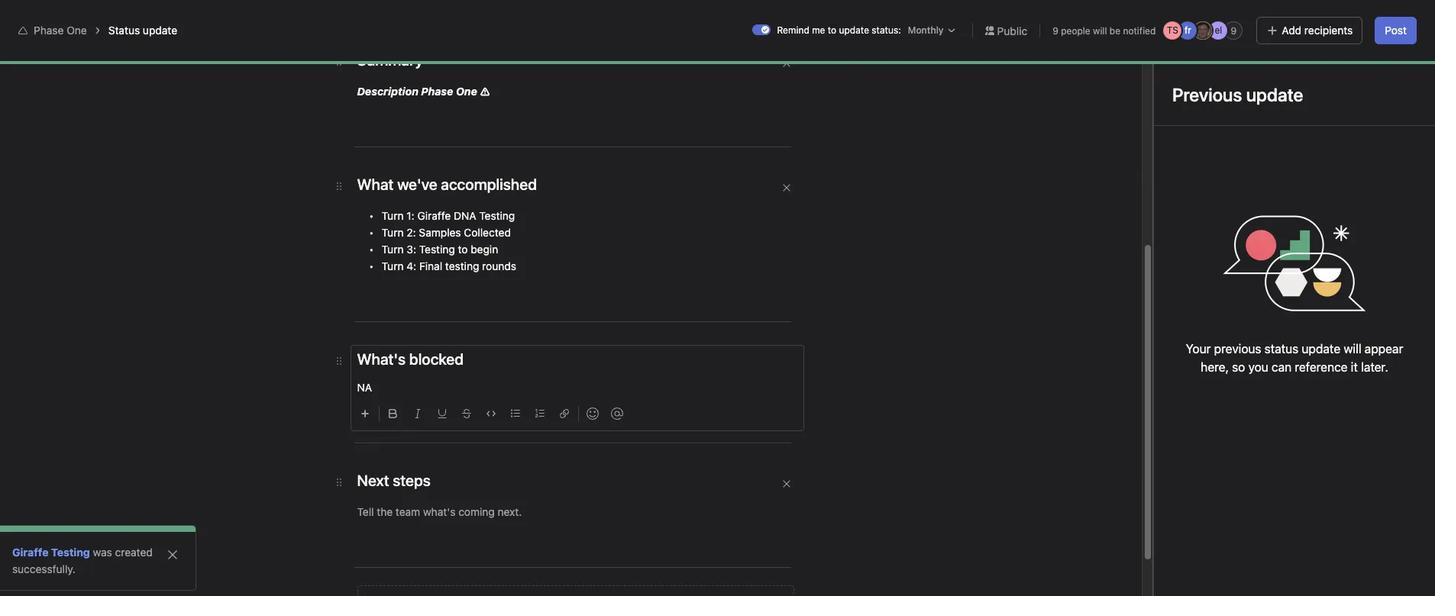 Task type: vqa. For each thing, say whether or not it's contained in the screenshot.
1
no



Task type: describe. For each thing, give the bounding box(es) containing it.
remind
[[777, 24, 809, 36]]

add recipients
[[1282, 24, 1353, 37]]

people
[[1061, 25, 1090, 36]]

bk
[[1282, 59, 1294, 70]]

0 horizontal spatial ts
[[1167, 24, 1178, 36]]

dna
[[454, 209, 476, 222]]

invite button
[[15, 563, 80, 590]]

here,
[[1201, 360, 1229, 374]]

notified
[[1123, 25, 1156, 36]]

a
[[637, 397, 643, 410]]

it
[[1351, 360, 1358, 374]]

samples
[[419, 226, 461, 239]]

share
[[1385, 59, 1410, 70]]

2 turn from the top
[[381, 226, 404, 239]]

status:
[[872, 24, 901, 36]]

use
[[567, 363, 587, 376]]

update right "status"
[[143, 24, 177, 37]]

9 for 9
[[1231, 25, 1237, 36]]

2:
[[407, 226, 416, 239]]

team sprint goal link
[[366, 46, 450, 63]]

octopus specimen
[[40, 551, 133, 564]]

9 for 9 people will be notified
[[1053, 25, 1058, 36]]

monthly
[[908, 24, 944, 36]]

home link
[[9, 47, 174, 71]]

link image
[[559, 409, 569, 419]]

connect a sub-goal
[[593, 397, 690, 410]]

add recipients button
[[1257, 17, 1363, 44]]

the status?
[[515, 192, 591, 209]]

phase one
[[251, 64, 325, 82]]

collected
[[464, 226, 511, 239]]

my
[[251, 47, 265, 60]]

invite
[[43, 570, 70, 583]]

update left status:
[[839, 24, 869, 36]]

hide sidebar image
[[20, 12, 32, 24]]

specimen
[[85, 551, 133, 564]]

plan
[[162, 526, 183, 539]]

my workspace goals link
[[251, 46, 351, 63]]

bulleted list image
[[511, 409, 520, 419]]

share button
[[1366, 54, 1417, 76]]

what's the status?
[[463, 192, 591, 209]]

team sprint goal
[[366, 47, 450, 60]]

numbered list image
[[535, 409, 544, 419]]

monthly button
[[904, 23, 960, 38]]

3 turn from the top
[[381, 243, 404, 256]]

octopus
[[40, 551, 82, 564]]

free
[[1157, 7, 1176, 18]]

to inside the turn 1: giraffe dna testing turn 2: samples collected turn 3: testing to begin turn 4: final testing rounds
[[458, 243, 468, 256]]

0 vertical spatial ja
[[1198, 24, 1208, 36]]

so
[[1232, 360, 1245, 374]]

remove section image for next steps text field
[[782, 480, 791, 489]]

add billing info button
[[1307, 8, 1385, 29]]

update inside your previous status update will appear here, so you can reference it later.
[[1302, 342, 1340, 356]]

italics image
[[413, 409, 422, 419]]

1 turn from the top
[[381, 209, 404, 222]]

1:
[[407, 209, 414, 222]]

testing
[[445, 260, 479, 273]]

functional
[[73, 526, 122, 539]]

workspace
[[268, 47, 321, 60]]

9 people will be notified
[[1053, 25, 1156, 36]]

⚠️
[[480, 85, 490, 98]]

0 vertical spatial one
[[67, 24, 87, 37]]

goals for workspace
[[324, 47, 351, 60]]

Section title text field
[[357, 470, 431, 492]]

track
[[502, 228, 527, 241]]

add for add billing info
[[1314, 12, 1331, 24]]

recipients
[[1304, 24, 1353, 37]]

trial?
[[1269, 12, 1291, 24]]

left
[[1181, 18, 1195, 29]]

connect
[[593, 397, 634, 410]]

me
[[812, 24, 825, 36]]

billing
[[1333, 12, 1359, 24]]

Section title text field
[[357, 349, 464, 370]]

show options image
[[332, 67, 345, 79]]

insert an object image
[[360, 409, 369, 419]]

0 vertical spatial fr
[[1184, 24, 1191, 36]]

status
[[108, 24, 140, 37]]

reference
[[1295, 360, 1348, 374]]

trial
[[1179, 7, 1195, 18]]

connect a sub-goal button
[[567, 390, 700, 418]]

close image
[[166, 549, 179, 561]]

my
[[1254, 12, 1267, 24]]

project
[[125, 526, 159, 539]]

phase one link
[[34, 24, 87, 37]]

strikethrough image
[[462, 409, 471, 419]]

sprint
[[396, 47, 425, 60]]

2 horizontal spatial to
[[828, 24, 836, 36]]

goal
[[669, 397, 690, 410]]

update left this
[[723, 363, 758, 376]]

on
[[485, 228, 499, 241]]

goals for sub-
[[613, 363, 639, 376]]

add billing info
[[1314, 12, 1378, 24]]

appear
[[1365, 342, 1403, 356]]

remind me to update status:
[[777, 24, 901, 36]]

cross-functional project plan
[[40, 526, 183, 539]]

3:
[[407, 243, 416, 256]]

post button
[[1375, 17, 1417, 44]]

1 remove section image from the top
[[782, 59, 791, 68]]

1 vertical spatial fr
[[1315, 59, 1322, 70]]

in
[[1244, 12, 1252, 24]]

info
[[1362, 12, 1378, 24]]

el
[[1215, 24, 1222, 36]]

sub- inside button
[[646, 397, 669, 410]]



Task type: locate. For each thing, give the bounding box(es) containing it.
1 horizontal spatial testing
[[419, 243, 455, 256]]

1 horizontal spatial ja
[[1329, 59, 1339, 70]]

be
[[1110, 25, 1120, 36]]

days
[[1158, 18, 1178, 29]]

this
[[761, 363, 778, 376]]

one
[[67, 24, 87, 37], [456, 85, 477, 98]]

successfully.
[[12, 563, 75, 576]]

sub- right use
[[590, 363, 613, 376]]

your
[[1186, 342, 1211, 356]]

remove from starred image
[[375, 67, 387, 79]]

to
[[828, 24, 836, 36], [458, 243, 468, 256], [642, 363, 652, 376]]

9 left people
[[1053, 25, 1058, 36]]

giraffe testing link
[[12, 546, 90, 559]]

was created successfully.
[[12, 546, 153, 576]]

add for add recipients
[[1282, 24, 1301, 37]]

sub- right a
[[646, 397, 669, 410]]

goals up connect a sub-goal button
[[613, 363, 639, 376]]

0 horizontal spatial ja
[[1198, 24, 1208, 36]]

giraffe up samples
[[417, 209, 451, 222]]

description
[[357, 85, 419, 98]]

to up the testing
[[458, 243, 468, 256]]

will left "be"
[[1093, 25, 1107, 36]]

underline image
[[437, 409, 446, 419]]

was
[[93, 546, 112, 559]]

0 vertical spatial goals
[[324, 47, 351, 60]]

what's for what's in my trial?
[[1211, 12, 1241, 24]]

what's
[[1211, 12, 1241, 24], [463, 192, 511, 209]]

at mention image
[[611, 408, 623, 420]]

1 vertical spatial to
[[458, 243, 468, 256]]

1 9 from the left
[[1053, 25, 1058, 36]]

public
[[997, 24, 1027, 37]]

switch
[[753, 24, 771, 35]]

0 horizontal spatial goals
[[324, 47, 351, 60]]

emoji image
[[586, 408, 598, 420]]

1 horizontal spatial will
[[1344, 342, 1361, 356]]

what's for what's the status?
[[463, 192, 511, 209]]

0 vertical spatial what's
[[1211, 12, 1241, 24]]

1 vertical spatial sub-
[[646, 397, 669, 410]]

4 turn from the top
[[381, 260, 404, 273]]

ja
[[1198, 24, 1208, 36], [1329, 59, 1339, 70]]

0 horizontal spatial what's
[[463, 192, 511, 209]]

list box
[[537, 6, 904, 31]]

turn left 4:
[[381, 260, 404, 273]]

cross-
[[40, 526, 73, 539]]

my workspace goals
[[251, 47, 351, 60]]

sub-
[[590, 363, 613, 376], [646, 397, 669, 410]]

goal's
[[781, 363, 811, 376]]

1 vertical spatial ts
[[1297, 59, 1309, 70]]

0 vertical spatial sub-
[[590, 363, 613, 376]]

0 horizontal spatial phase
[[34, 24, 64, 37]]

update up "reference"
[[1302, 342, 1340, 356]]

fr down trial
[[1184, 24, 1191, 36]]

created
[[115, 546, 153, 559]]

one up home link
[[67, 24, 87, 37]]

1 vertical spatial ja
[[1329, 59, 1339, 70]]

what's inside button
[[1211, 12, 1241, 24]]

post
[[1385, 24, 1407, 37]]

1 vertical spatial one
[[456, 85, 477, 98]]

2 vertical spatial remove section image
[[782, 480, 791, 489]]

phase right hide sidebar icon
[[34, 24, 64, 37]]

fr right bk
[[1315, 59, 1322, 70]]

code image
[[486, 409, 495, 419]]

1 horizontal spatial goals
[[613, 363, 639, 376]]

ja left the el
[[1198, 24, 1208, 36]]

can
[[1272, 360, 1292, 374]]

will inside your previous status update will appear here, so you can reference it later.
[[1344, 342, 1361, 356]]

1 vertical spatial what's
[[463, 192, 511, 209]]

on track button
[[463, 221, 537, 248]]

description phase one ⚠️
[[357, 85, 490, 98]]

9
[[1053, 25, 1058, 36], [1231, 25, 1237, 36]]

1 horizontal spatial giraffe
[[417, 209, 451, 222]]

octopus specimen link
[[9, 545, 174, 570]]

0 vertical spatial to
[[828, 24, 836, 36]]

status
[[1265, 342, 1299, 356]]

free trial 17 days left
[[1146, 7, 1195, 29]]

0 horizontal spatial fr
[[1184, 24, 1191, 36]]

to up the "connect a sub-goal"
[[642, 363, 652, 376]]

0 vertical spatial testing
[[479, 209, 515, 222]]

na
[[357, 381, 372, 394]]

1 horizontal spatial ts
[[1297, 59, 1309, 70]]

one left ⚠️
[[456, 85, 477, 98]]

fr
[[1184, 24, 1191, 36], [1315, 59, 1322, 70]]

0 vertical spatial remove section image
[[782, 59, 791, 68]]

1 vertical spatial remove section image
[[782, 183, 791, 192]]

what's up the el
[[1211, 12, 1241, 24]]

turn 1: giraffe dna testing turn 2: samples collected turn 3: testing to begin turn 4: final testing rounds
[[381, 209, 516, 273]]

1 horizontal spatial 9
[[1231, 25, 1237, 36]]

giraffe up successfully.
[[12, 546, 48, 559]]

will up 'it'
[[1344, 342, 1361, 356]]

2 vertical spatial testing
[[51, 546, 90, 559]]

remove section image for section title text box at the top left of the page
[[782, 183, 791, 192]]

you
[[1248, 360, 1268, 374]]

4:
[[407, 260, 416, 273]]

giraffe
[[417, 209, 451, 222], [12, 546, 48, 559]]

what's in my trial? button
[[1204, 8, 1298, 29]]

later.
[[1361, 360, 1388, 374]]

use sub-goals to automatically update this goal's progress.
[[567, 363, 860, 376]]

previous
[[1214, 342, 1261, 356]]

goals up show options "image"
[[324, 47, 351, 60]]

0 horizontal spatial 9
[[1053, 25, 1058, 36]]

toolbar
[[354, 396, 803, 425]]

10
[[1344, 59, 1354, 71]]

progress.
[[814, 363, 860, 376]]

begin
[[471, 243, 498, 256]]

0 horizontal spatial to
[[458, 243, 468, 256]]

1 vertical spatial goals
[[613, 363, 639, 376]]

previous update
[[1172, 84, 1303, 105]]

home
[[40, 52, 69, 65]]

turn
[[381, 209, 404, 222], [381, 226, 404, 239], [381, 243, 404, 256], [381, 260, 404, 273]]

1 horizontal spatial sub-
[[646, 397, 669, 410]]

0 likes. click to like this task image
[[354, 67, 366, 79]]

17
[[1146, 18, 1156, 29]]

what's up collected
[[463, 192, 511, 209]]

0 vertical spatial will
[[1093, 25, 1107, 36]]

1 vertical spatial phase
[[421, 85, 453, 98]]

remove section image
[[782, 59, 791, 68], [782, 183, 791, 192], [782, 480, 791, 489]]

ja left 10
[[1329, 59, 1339, 70]]

Goal name text field
[[451, 117, 1156, 172]]

what's in my trial?
[[1211, 12, 1291, 24]]

1 horizontal spatial fr
[[1315, 59, 1322, 70]]

add inside "button"
[[1314, 12, 1331, 24]]

0 horizontal spatial add
[[1282, 24, 1301, 37]]

phase one
[[34, 24, 87, 37]]

2 horizontal spatial testing
[[479, 209, 515, 222]]

team
[[366, 47, 393, 60]]

ts left 'left'
[[1167, 24, 1178, 36]]

0 horizontal spatial will
[[1093, 25, 1107, 36]]

0 horizontal spatial testing
[[51, 546, 90, 559]]

1 horizontal spatial one
[[456, 85, 477, 98]]

2 remove section image from the top
[[782, 183, 791, 192]]

Section title text field
[[357, 174, 537, 196]]

0 horizontal spatial giraffe
[[12, 546, 48, 559]]

final
[[419, 260, 442, 273]]

turn left 2:
[[381, 226, 404, 239]]

0 horizontal spatial sub-
[[590, 363, 613, 376]]

giraffe inside the turn 1: giraffe dna testing turn 2: samples collected turn 3: testing to begin turn 4: final testing rounds
[[417, 209, 451, 222]]

3 remove section image from the top
[[782, 480, 791, 489]]

0 vertical spatial ts
[[1167, 24, 1178, 36]]

turn left 1:
[[381, 209, 404, 222]]

phase
[[34, 24, 64, 37], [421, 85, 453, 98]]

bold image
[[388, 409, 398, 419]]

ts
[[1167, 24, 1178, 36], [1297, 59, 1309, 70]]

1 vertical spatial testing
[[419, 243, 455, 256]]

to right the me
[[828, 24, 836, 36]]

1 horizontal spatial phase
[[421, 85, 453, 98]]

on track
[[485, 228, 527, 241]]

9 right the el
[[1231, 25, 1237, 36]]

phase down the goal
[[421, 85, 453, 98]]

2 9 from the left
[[1231, 25, 1237, 36]]

rounds
[[482, 260, 516, 273]]

ts right bk
[[1297, 59, 1309, 70]]

giraffe testing
[[12, 546, 90, 559]]

update
[[143, 24, 177, 37], [839, 24, 869, 36], [1302, 342, 1340, 356], [723, 363, 758, 376]]

1 horizontal spatial what's
[[1211, 12, 1241, 24]]

add inside 'button'
[[1282, 24, 1301, 37]]

1 horizontal spatial add
[[1314, 12, 1331, 24]]

your previous status update will appear here, so you can reference it later.
[[1186, 342, 1403, 374]]

cross-functional project plan link
[[9, 521, 183, 545]]

0 horizontal spatial one
[[67, 24, 87, 37]]

1 horizontal spatial to
[[642, 363, 652, 376]]

0 vertical spatial giraffe
[[417, 209, 451, 222]]

will
[[1093, 25, 1107, 36], [1344, 342, 1361, 356]]

0 vertical spatial phase
[[34, 24, 64, 37]]

2 vertical spatial to
[[642, 363, 652, 376]]

1 vertical spatial giraffe
[[12, 546, 48, 559]]

turn left 3: on the top left
[[381, 243, 404, 256]]

1 vertical spatial will
[[1344, 342, 1361, 356]]



